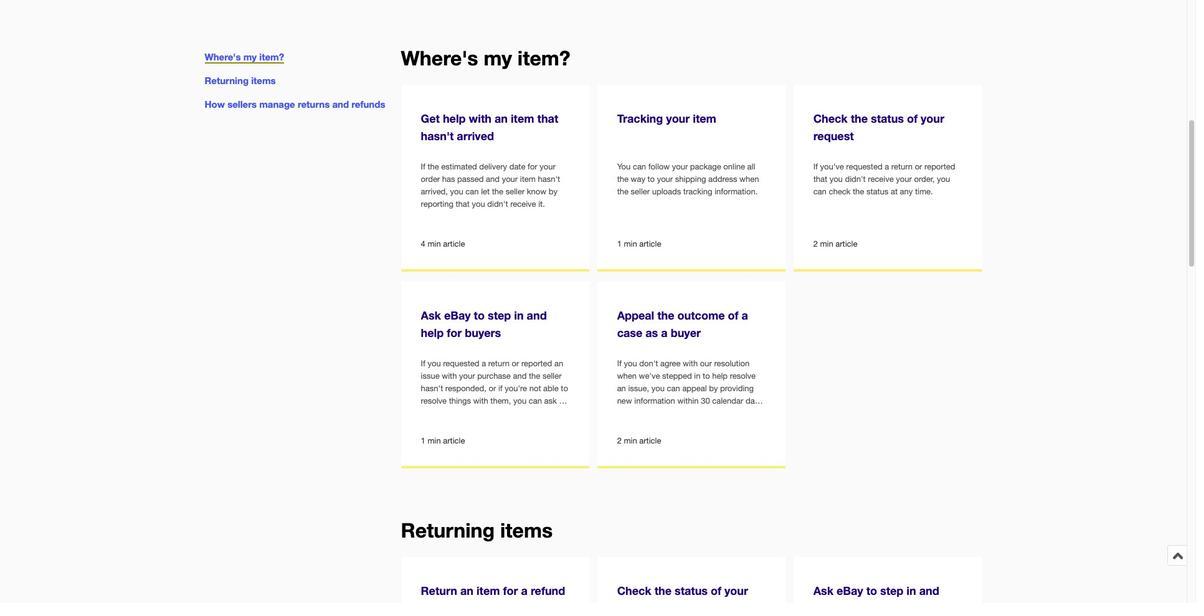 Task type: locate. For each thing, give the bounding box(es) containing it.
if the estimated delivery date for your order has passed and your item hasn't arrived, you can let the seller know by reporting that you didn't receive it.
[[421, 162, 560, 209]]

receive up at
[[868, 175, 894, 184]]

0 horizontal spatial ask ebay to step in and help for buyers
[[421, 309, 547, 340]]

returning up how
[[205, 75, 249, 86]]

1 min article down help.
[[421, 436, 465, 446]]

receive down know
[[510, 200, 536, 209]]

2 vertical spatial that
[[456, 200, 470, 209]]

1 horizontal spatial that
[[537, 112, 558, 125]]

delivery
[[479, 162, 507, 172]]

if for appeal the outcome of a case as a buyer
[[617, 359, 622, 368]]

return an item for a refund
[[421, 584, 565, 598]]

of inside check the status of your request link
[[711, 584, 722, 598]]

1 horizontal spatial when
[[740, 175, 759, 184]]

that inside if the estimated delivery date for your order has passed and your item hasn't arrived, you can let the seller know by reporting that you didn't receive it.
[[456, 200, 470, 209]]

1 horizontal spatial 2 min article
[[814, 239, 858, 249]]

1 vertical spatial ask
[[814, 584, 834, 598]]

or for ask ebay to step in and help for buyers
[[512, 359, 519, 368]]

can up way
[[633, 162, 646, 172]]

1 horizontal spatial where's my item?
[[401, 46, 570, 70]]

returning items down where's my item? link
[[205, 75, 276, 86]]

in
[[514, 309, 524, 322], [694, 372, 701, 381], [907, 584, 916, 598]]

hasn't inside get help with an item that hasn't arrived
[[421, 129, 454, 143]]

an inside get help with an item that hasn't arrived
[[495, 112, 508, 125]]

item right return
[[477, 584, 500, 598]]

item inside get help with an item that hasn't arrived
[[511, 112, 534, 125]]

an up able
[[554, 359, 563, 368]]

return for step
[[488, 359, 510, 368]]

seller
[[506, 187, 525, 197], [631, 187, 650, 197], [543, 372, 562, 381]]

ask
[[421, 309, 441, 322], [814, 584, 834, 598]]

1 horizontal spatial check
[[814, 112, 848, 125]]

able
[[543, 384, 559, 393]]

1 horizontal spatial return
[[892, 162, 913, 172]]

1 vertical spatial when
[[617, 372, 637, 381]]

and
[[332, 99, 349, 110], [486, 175, 500, 184], [527, 309, 547, 322], [513, 372, 527, 381], [919, 584, 939, 598]]

0 vertical spatial step
[[488, 309, 511, 322]]

with inside get help with an item that hasn't arrived
[[469, 112, 492, 125]]

article down closing.
[[639, 436, 661, 446]]

0 vertical spatial check the status of your request
[[814, 112, 945, 143]]

0 horizontal spatial request
[[617, 601, 658, 603]]

help
[[443, 112, 466, 125], [421, 326, 444, 340], [712, 372, 728, 381], [814, 601, 836, 603]]

article right 4
[[443, 239, 465, 249]]

get
[[421, 112, 440, 125]]

can down passed at the left top
[[466, 187, 479, 197]]

0 horizontal spatial ask
[[421, 309, 441, 322]]

appeal
[[617, 309, 654, 322]]

1 vertical spatial in
[[694, 372, 701, 381]]

1 horizontal spatial check the status of your request
[[814, 112, 945, 143]]

of
[[907, 112, 918, 125], [728, 309, 739, 322], [617, 409, 624, 418], [711, 584, 722, 598]]

resolve
[[730, 372, 756, 381], [421, 397, 447, 406]]

1 min article
[[617, 239, 661, 249], [421, 436, 465, 446]]

article for tracking your item
[[639, 239, 661, 249]]

item up package
[[693, 112, 716, 125]]

2 min article down check
[[814, 239, 858, 249]]

by inside if you don't agree with our resolution when we've stepped in to help resolve an issue, you can appeal by providing new information within 30 calendar days of the case closing.
[[709, 384, 718, 393]]

if for get help with an item that hasn't arrived
[[421, 162, 425, 172]]

help inside get help with an item that hasn't arrived
[[443, 112, 466, 125]]

appeal the outcome of a case as a buyer
[[617, 309, 748, 340]]

resolve inside 'if you requested a return or reported an issue with your purchase and the seller hasn't responded, or if you're not able to resolve things with them, you can ask us to help.'
[[421, 397, 447, 406]]

article down help.
[[443, 436, 465, 446]]

1 vertical spatial resolve
[[421, 397, 447, 406]]

the inside if you don't agree with our resolution when we've stepped in to help resolve an issue, you can appeal by providing new information within 30 calendar days of the case closing.
[[627, 409, 638, 418]]

when down all at the right top of the page
[[740, 175, 759, 184]]

reported up not
[[521, 359, 552, 368]]

you down let
[[472, 200, 485, 209]]

2 min article for request
[[814, 239, 858, 249]]

returning items up return an item for a refund link
[[401, 519, 553, 542]]

1 vertical spatial by
[[709, 384, 718, 393]]

an up 'new'
[[617, 384, 626, 393]]

1 horizontal spatial item?
[[518, 46, 570, 70]]

0 horizontal spatial or
[[489, 384, 496, 393]]

requested inside if you've requested a return or reported that you didn't receive your order, you can check the status at any time.
[[846, 162, 883, 172]]

return inside 'if you requested a return or reported an issue with your purchase and the seller hasn't responded, or if you're not able to resolve things with them, you can ask us to help.'
[[488, 359, 510, 368]]

item up 'date'
[[511, 112, 534, 125]]

2 horizontal spatial in
[[907, 584, 916, 598]]

can down not
[[529, 397, 542, 406]]

seller left know
[[506, 187, 525, 197]]

1 horizontal spatial my
[[484, 46, 512, 70]]

min for check the status of your request
[[820, 239, 833, 249]]

for
[[528, 162, 538, 172], [447, 326, 462, 340], [503, 584, 518, 598], [839, 601, 854, 603]]

0 horizontal spatial receive
[[510, 200, 536, 209]]

1 vertical spatial reported
[[521, 359, 552, 368]]

didn't down let
[[487, 200, 508, 209]]

if up the issue
[[421, 359, 425, 368]]

2 horizontal spatial or
[[915, 162, 922, 172]]

agree
[[660, 359, 681, 368]]

if inside 'if you requested a return or reported an issue with your purchase and the seller hasn't responded, or if you're not able to resolve things with them, you can ask us to help.'
[[421, 359, 425, 368]]

help inside if you don't agree with our resolution when we've stepped in to help resolve an issue, you can appeal by providing new information within 30 calendar days of the case closing.
[[712, 372, 728, 381]]

1 horizontal spatial reported
[[925, 162, 955, 172]]

1 for tracking your item
[[617, 239, 622, 249]]

with left our at the bottom
[[683, 359, 698, 368]]

0 horizontal spatial seller
[[506, 187, 525, 197]]

0 vertical spatial when
[[740, 175, 759, 184]]

requested up responded,
[[443, 359, 479, 368]]

1 vertical spatial ask ebay to step in and help for buyers
[[814, 584, 939, 603]]

2 min article
[[814, 239, 858, 249], [617, 436, 661, 446]]

1 vertical spatial returning items
[[401, 519, 553, 542]]

your inside 'if you requested a return or reported an issue with your purchase and the seller hasn't responded, or if you're not able to resolve things with them, you can ask us to help.'
[[459, 372, 475, 381]]

way
[[631, 175, 645, 184]]

0 horizontal spatial reported
[[521, 359, 552, 368]]

you down "you're"
[[513, 397, 527, 406]]

items up return an item for a refund link
[[500, 519, 553, 542]]

return for of
[[892, 162, 913, 172]]

return up any
[[892, 162, 913, 172]]

1 vertical spatial 2 min article
[[617, 436, 661, 446]]

with up arrived
[[469, 112, 492, 125]]

check
[[814, 112, 848, 125], [617, 584, 652, 598]]

refund
[[531, 584, 565, 598]]

2 vertical spatial in
[[907, 584, 916, 598]]

2 horizontal spatial that
[[814, 175, 827, 184]]

estimated
[[441, 162, 477, 172]]

case down the appeal
[[617, 326, 643, 340]]

where's my item?
[[401, 46, 570, 70], [205, 51, 284, 62]]

can
[[633, 162, 646, 172], [466, 187, 479, 197], [814, 187, 827, 197], [667, 384, 680, 393], [529, 397, 542, 406]]

1 vertical spatial returning
[[401, 519, 495, 542]]

1 vertical spatial return
[[488, 359, 510, 368]]

0 horizontal spatial in
[[514, 309, 524, 322]]

4 min article
[[421, 239, 465, 249]]

seller up able
[[543, 372, 562, 381]]

0 horizontal spatial return
[[488, 359, 510, 368]]

1 vertical spatial 2
[[617, 436, 622, 446]]

within
[[678, 397, 699, 406]]

0 vertical spatial requested
[[846, 162, 883, 172]]

receive inside if you've requested a return or reported that you didn't receive your order, you can check the status at any time.
[[868, 175, 894, 184]]

1 vertical spatial items
[[500, 519, 553, 542]]

0 horizontal spatial didn't
[[487, 200, 508, 209]]

or up "you're"
[[512, 359, 519, 368]]

0 horizontal spatial 2 min article
[[617, 436, 661, 446]]

if left you've
[[814, 162, 818, 172]]

tracking
[[617, 112, 663, 125]]

an inside return an item for a refund link
[[460, 584, 474, 598]]

check the status of your request
[[814, 112, 945, 143], [617, 584, 748, 603]]

where's up returning items link
[[205, 51, 241, 62]]

of inside if you don't agree with our resolution when we've stepped in to help resolve an issue, you can appeal by providing new information within 30 calendar days of the case closing.
[[617, 409, 624, 418]]

an right return
[[460, 584, 474, 598]]

0 vertical spatial 2 min article
[[814, 239, 858, 249]]

you
[[830, 175, 843, 184], [937, 175, 950, 184], [450, 187, 463, 197], [472, 200, 485, 209], [428, 359, 441, 368], [624, 359, 637, 368], [652, 384, 665, 393], [513, 397, 527, 406]]

item
[[511, 112, 534, 125], [693, 112, 716, 125], [520, 175, 536, 184], [477, 584, 500, 598]]

reported
[[925, 162, 955, 172], [521, 359, 552, 368]]

2 min article down 'new'
[[617, 436, 661, 446]]

seller down way
[[631, 187, 650, 197]]

1 vertical spatial buyers
[[858, 601, 894, 603]]

you left don't
[[624, 359, 637, 368]]

0 vertical spatial ebay
[[444, 309, 471, 322]]

1 min article for ask ebay to step in and help for buyers
[[421, 436, 465, 446]]

0 vertical spatial 2
[[814, 239, 818, 249]]

can left check
[[814, 187, 827, 197]]

if inside if you don't agree with our resolution when we've stepped in to help resolve an issue, you can appeal by providing new information within 30 calendar days of the case closing.
[[617, 359, 622, 368]]

article
[[443, 239, 465, 249], [639, 239, 661, 249], [836, 239, 858, 249], [443, 436, 465, 446], [639, 436, 661, 446]]

case down information
[[640, 409, 657, 418]]

seller inside if the estimated delivery date for your order has passed and your item hasn't arrived, you can let the seller know by reporting that you didn't receive it.
[[506, 187, 525, 197]]

0 vertical spatial in
[[514, 309, 524, 322]]

by right know
[[549, 187, 558, 197]]

how sellers manage returns and refunds
[[205, 99, 385, 110]]

if up order
[[421, 162, 425, 172]]

if inside if you've requested a return or reported that you didn't receive your order, you can check the status at any time.
[[814, 162, 818, 172]]

0 horizontal spatial resolve
[[421, 397, 447, 406]]

0 vertical spatial request
[[814, 129, 854, 143]]

a
[[885, 162, 889, 172], [742, 309, 748, 322], [661, 326, 668, 340], [482, 359, 486, 368], [521, 584, 528, 598]]

hasn't down get at the left of page
[[421, 129, 454, 143]]

1 horizontal spatial items
[[500, 519, 553, 542]]

returning
[[205, 75, 249, 86], [401, 519, 495, 542]]

0 vertical spatial buyers
[[465, 326, 501, 340]]

seller inside you can follow your package online all the way to your shipping address when the seller uploads tracking information.
[[631, 187, 650, 197]]

with down responded,
[[473, 397, 488, 406]]

returning items
[[205, 75, 276, 86], [401, 519, 553, 542]]

0 horizontal spatial step
[[488, 309, 511, 322]]

the
[[851, 112, 868, 125], [428, 162, 439, 172], [617, 175, 629, 184], [492, 187, 503, 197], [617, 187, 629, 197], [853, 187, 864, 197], [658, 309, 675, 322], [529, 372, 540, 381], [627, 409, 638, 418], [655, 584, 672, 598]]

1 vertical spatial or
[[512, 359, 519, 368]]

reported up order,
[[925, 162, 955, 172]]

that inside get help with an item that hasn't arrived
[[537, 112, 558, 125]]

or up order,
[[915, 162, 922, 172]]

min for ask ebay to step in and help for buyers
[[428, 436, 441, 446]]

package
[[690, 162, 721, 172]]

0 horizontal spatial check the status of your request
[[617, 584, 748, 603]]

didn't inside if the estimated delivery date for your order has passed and your item hasn't arrived, you can let the seller know by reporting that you didn't receive it.
[[487, 200, 508, 209]]

1 vertical spatial check the status of your request
[[617, 584, 748, 603]]

step
[[488, 309, 511, 322], [880, 584, 904, 598]]

you down has
[[450, 187, 463, 197]]

1 for ask ebay to step in and help for buyers
[[421, 436, 425, 446]]

1 horizontal spatial or
[[512, 359, 519, 368]]

1 horizontal spatial didn't
[[845, 175, 866, 184]]

get help with an item that hasn't arrived
[[421, 112, 558, 143]]

reported inside 'if you requested a return or reported an issue with your purchase and the seller hasn't responded, or if you're not able to resolve things with them, you can ask us to help.'
[[521, 359, 552, 368]]

hasn't inside 'if you requested a return or reported an issue with your purchase and the seller hasn't responded, or if you're not able to resolve things with them, you can ask us to help.'
[[421, 384, 443, 393]]

1 horizontal spatial 1 min article
[[617, 239, 661, 249]]

with
[[469, 112, 492, 125], [683, 359, 698, 368], [442, 372, 457, 381], [473, 397, 488, 406]]

1 horizontal spatial 1
[[617, 239, 622, 249]]

and inside 'if you requested a return or reported an issue with your purchase and the seller hasn't responded, or if you're not able to resolve things with them, you can ask us to help.'
[[513, 372, 527, 381]]

0 vertical spatial or
[[915, 162, 922, 172]]

or for check the status of your request
[[915, 162, 922, 172]]

0 vertical spatial return
[[892, 162, 913, 172]]

0 horizontal spatial returning items
[[205, 75, 276, 86]]

1 vertical spatial requested
[[443, 359, 479, 368]]

ask ebay to step in and help for buyers
[[421, 309, 547, 340], [814, 584, 939, 603]]

to
[[648, 175, 655, 184], [474, 309, 485, 322], [703, 372, 710, 381], [561, 384, 568, 393], [421, 409, 428, 418], [866, 584, 877, 598]]

item up know
[[520, 175, 536, 184]]

0 vertical spatial items
[[251, 75, 276, 86]]

an up delivery
[[495, 112, 508, 125]]

0 horizontal spatial when
[[617, 372, 637, 381]]

sellers
[[228, 99, 257, 110]]

reported for check the status of your request
[[925, 162, 955, 172]]

return inside if you've requested a return or reported that you didn't receive your order, you can check the status at any time.
[[892, 162, 913, 172]]

0 vertical spatial 1
[[617, 239, 622, 249]]

0 vertical spatial 1 min article
[[617, 239, 661, 249]]

1 vertical spatial that
[[814, 175, 827, 184]]

when up issue,
[[617, 372, 637, 381]]

request
[[814, 129, 854, 143], [617, 601, 658, 603]]

returning items link
[[205, 75, 276, 86]]

providing
[[720, 384, 754, 393]]

returning up return
[[401, 519, 495, 542]]

min
[[428, 239, 441, 249], [624, 239, 637, 249], [820, 239, 833, 249], [428, 436, 441, 446], [624, 436, 637, 446]]

can down the stepped
[[667, 384, 680, 393]]

0 horizontal spatial returning
[[205, 75, 249, 86]]

hasn't up know
[[538, 175, 560, 184]]

ebay
[[444, 309, 471, 322], [837, 584, 863, 598]]

1 vertical spatial ebay
[[837, 584, 863, 598]]

don't
[[639, 359, 658, 368]]

case inside 'appeal the outcome of a case as a buyer'
[[617, 326, 643, 340]]

didn't
[[845, 175, 866, 184], [487, 200, 508, 209]]

article down check
[[836, 239, 858, 249]]

requested
[[846, 162, 883, 172], [443, 359, 479, 368]]

or left if
[[489, 384, 496, 393]]

with inside if you don't agree with our resolution when we've stepped in to help resolve an issue, you can appeal by providing new information within 30 calendar days of the case closing.
[[683, 359, 698, 368]]

hasn't down the issue
[[421, 384, 443, 393]]

returns
[[298, 99, 330, 110]]

time.
[[915, 187, 933, 197]]

by up 30
[[709, 384, 718, 393]]

if inside if the estimated delivery date for your order has passed and your item hasn't arrived, you can let the seller know by reporting that you didn't receive it.
[[421, 162, 425, 172]]

resolve up providing
[[730, 372, 756, 381]]

or inside if you've requested a return or reported that you didn't receive your order, you can check the status at any time.
[[915, 162, 922, 172]]

the inside 'appeal the outcome of a case as a buyer'
[[658, 309, 675, 322]]

your inside if you've requested a return or reported that you didn't receive your order, you can check the status at any time.
[[896, 175, 912, 184]]

didn't up check
[[845, 175, 866, 184]]

1 horizontal spatial by
[[709, 384, 718, 393]]

resolve up help.
[[421, 397, 447, 406]]

return
[[892, 162, 913, 172], [488, 359, 510, 368]]

reported inside if you've requested a return or reported that you didn't receive your order, you can check the status at any time.
[[925, 162, 955, 172]]

requested right you've
[[846, 162, 883, 172]]

1 horizontal spatial step
[[880, 584, 904, 598]]

1 vertical spatial 1
[[421, 436, 425, 446]]

where's up get at the left of page
[[401, 46, 478, 70]]

0 horizontal spatial 1
[[421, 436, 425, 446]]

min for tracking your item
[[624, 239, 637, 249]]

1
[[617, 239, 622, 249], [421, 436, 425, 446]]

0 vertical spatial didn't
[[845, 175, 866, 184]]

1 min article down uploads
[[617, 239, 661, 249]]

1 horizontal spatial requested
[[846, 162, 883, 172]]

information.
[[715, 187, 758, 197]]

0 horizontal spatial 1 min article
[[421, 436, 465, 446]]

return up purchase
[[488, 359, 510, 368]]

0 horizontal spatial buyers
[[465, 326, 501, 340]]

1 vertical spatial didn't
[[487, 200, 508, 209]]

article for check the status of your request
[[836, 239, 858, 249]]

requested inside 'if you requested a return or reported an issue with your purchase and the seller hasn't responded, or if you're not able to resolve things with them, you can ask us to help.'
[[443, 359, 479, 368]]

know
[[527, 187, 547, 197]]

0 vertical spatial status
[[871, 112, 904, 125]]

if left don't
[[617, 359, 622, 368]]

items up 'manage'
[[251, 75, 276, 86]]

2 horizontal spatial seller
[[631, 187, 650, 197]]

items
[[251, 75, 276, 86], [500, 519, 553, 542]]

1 horizontal spatial buyers
[[858, 601, 894, 603]]

article down uploads
[[639, 239, 661, 249]]

if
[[421, 162, 425, 172], [814, 162, 818, 172], [421, 359, 425, 368], [617, 359, 622, 368]]

0 vertical spatial case
[[617, 326, 643, 340]]

1 vertical spatial case
[[640, 409, 657, 418]]

you right order,
[[937, 175, 950, 184]]

1 horizontal spatial resolve
[[730, 372, 756, 381]]

0 vertical spatial check
[[814, 112, 848, 125]]

item inside if the estimated delivery date for your order has passed and your item hasn't arrived, you can let the seller know by reporting that you didn't receive it.
[[520, 175, 536, 184]]



Task type: describe. For each thing, give the bounding box(es) containing it.
issue,
[[628, 384, 649, 393]]

check the status of your request link
[[597, 557, 786, 603]]

ask ebay to step in and help for buyers inside ask ebay to step in and help for buyers link
[[814, 584, 939, 603]]

you
[[617, 162, 631, 172]]

passed
[[457, 175, 484, 184]]

return
[[421, 584, 457, 598]]

not
[[529, 384, 541, 393]]

calendar
[[712, 397, 744, 406]]

days
[[746, 397, 763, 406]]

shipping
[[675, 175, 706, 184]]

2 for appeal the outcome of a case as a buyer
[[617, 436, 622, 446]]

0 vertical spatial returning items
[[205, 75, 276, 86]]

in inside if you don't agree with our resolution when we've stepped in to help resolve an issue, you can appeal by providing new information within 30 calendar days of the case closing.
[[694, 372, 701, 381]]

as
[[646, 326, 658, 340]]

appeal
[[683, 384, 707, 393]]

at
[[891, 187, 898, 197]]

our
[[700, 359, 712, 368]]

ask
[[544, 397, 557, 406]]

the inside 'if you requested a return or reported an issue with your purchase and the seller hasn't responded, or if you're not able to resolve things with them, you can ask us to help.'
[[529, 372, 540, 381]]

to inside ask ebay to step in and help for buyers link
[[866, 584, 877, 598]]

order,
[[914, 175, 935, 184]]

1 horizontal spatial ebay
[[837, 584, 863, 598]]

how sellers manage returns and refunds link
[[205, 99, 385, 110]]

follow
[[648, 162, 670, 172]]

article for get help with an item that hasn't arrived
[[443, 239, 465, 249]]

min for appeal the outcome of a case as a buyer
[[624, 436, 637, 446]]

a inside if you've requested a return or reported that you didn't receive your order, you can check the status at any time.
[[885, 162, 889, 172]]

return an item for a refund link
[[401, 557, 590, 603]]

address
[[708, 175, 737, 184]]

ask ebay to step in and help for buyers link
[[794, 557, 982, 603]]

if
[[498, 384, 503, 393]]

to inside if you don't agree with our resolution when we've stepped in to help resolve an issue, you can appeal by providing new information within 30 calendar days of the case closing.
[[703, 372, 710, 381]]

resolve inside if you don't agree with our resolution when we've stepped in to help resolve an issue, you can appeal by providing new information within 30 calendar days of the case closing.
[[730, 372, 756, 381]]

to inside you can follow your package online all the way to your shipping address when the seller uploads tracking information.
[[648, 175, 655, 184]]

an inside if you don't agree with our resolution when we've stepped in to help resolve an issue, you can appeal by providing new information within 30 calendar days of the case closing.
[[617, 384, 626, 393]]

2 vertical spatial status
[[675, 584, 708, 598]]

if you've requested a return or reported that you didn't receive your order, you can check the status at any time.
[[814, 162, 955, 197]]

let
[[481, 187, 490, 197]]

2 for check the status of your request
[[814, 239, 818, 249]]

can inside 'if you requested a return or reported an issue with your purchase and the seller hasn't responded, or if you're not able to resolve things with them, you can ask us to help.'
[[529, 397, 542, 406]]

if you requested a return or reported an issue with your purchase and the seller hasn't responded, or if you're not able to resolve things with them, you can ask us to help.
[[421, 359, 568, 418]]

can inside if the estimated delivery date for your order has passed and your item hasn't arrived, you can let the seller know by reporting that you didn't receive it.
[[466, 187, 479, 197]]

any
[[900, 187, 913, 197]]

reporting
[[421, 200, 454, 209]]

order
[[421, 175, 440, 184]]

you up the issue
[[428, 359, 441, 368]]

1 min article for tracking your item
[[617, 239, 661, 249]]

can inside if you don't agree with our resolution when we've stepped in to help resolve an issue, you can appeal by providing new information within 30 calendar days of the case closing.
[[667, 384, 680, 393]]

stepped
[[662, 372, 692, 381]]

and inside if the estimated delivery date for your order has passed and your item hasn't arrived, you can let the seller know by reporting that you didn't receive it.
[[486, 175, 500, 184]]

help.
[[430, 409, 448, 418]]

1 horizontal spatial request
[[814, 129, 854, 143]]

0 horizontal spatial where's my item?
[[205, 51, 284, 62]]

status inside if you've requested a return or reported that you didn't receive your order, you can check the status at any time.
[[867, 187, 889, 197]]

0 horizontal spatial my
[[243, 51, 257, 62]]

didn't inside if you've requested a return or reported that you didn't receive your order, you can check the status at any time.
[[845, 175, 866, 184]]

responded,
[[445, 384, 487, 393]]

4
[[421, 239, 425, 249]]

can inside you can follow your package online all the way to your shipping address when the seller uploads tracking information.
[[633, 162, 646, 172]]

outcome
[[678, 309, 725, 322]]

with right the issue
[[442, 372, 457, 381]]

tracking your item
[[617, 112, 716, 125]]

tracking
[[683, 187, 713, 197]]

closing.
[[660, 409, 688, 418]]

1 horizontal spatial ask
[[814, 584, 834, 598]]

check
[[829, 187, 851, 197]]

hasn't inside if the estimated delivery date for your order has passed and your item hasn't arrived, you can let the seller know by reporting that you didn't receive it.
[[538, 175, 560, 184]]

refunds
[[352, 99, 385, 110]]

0 horizontal spatial items
[[251, 75, 276, 86]]

an inside 'if you requested a return or reported an issue with your purchase and the seller hasn't responded, or if you're not able to resolve things with them, you can ask us to help.'
[[554, 359, 563, 368]]

2 min article for case
[[617, 436, 661, 446]]

1 vertical spatial request
[[617, 601, 658, 603]]

when inside you can follow your package online all the way to your shipping address when the seller uploads tracking information.
[[740, 175, 759, 184]]

when inside if you don't agree with our resolution when we've stepped in to help resolve an issue, you can appeal by providing new information within 30 calendar days of the case closing.
[[617, 372, 637, 381]]

issue
[[421, 372, 440, 381]]

buyer
[[671, 326, 701, 340]]

item? inside where's my item? link
[[259, 51, 284, 62]]

arrived,
[[421, 187, 448, 197]]

of inside 'appeal the outcome of a case as a buyer'
[[728, 309, 739, 322]]

things
[[449, 397, 471, 406]]

1 horizontal spatial returning items
[[401, 519, 553, 542]]

reported for ask ebay to step in and help for buyers
[[521, 359, 552, 368]]

article for ask ebay to step in and help for buyers
[[443, 436, 465, 446]]

online
[[724, 162, 745, 172]]

has
[[442, 175, 455, 184]]

them,
[[491, 397, 511, 406]]

30
[[701, 397, 710, 406]]

1 horizontal spatial where's
[[401, 46, 478, 70]]

0 vertical spatial returning
[[205, 75, 249, 86]]

information
[[634, 397, 675, 406]]

article for appeal the outcome of a case as a buyer
[[639, 436, 661, 446]]

by inside if the estimated delivery date for your order has passed and your item hasn't arrived, you can let the seller know by reporting that you didn't receive it.
[[549, 187, 558, 197]]

requested for the
[[846, 162, 883, 172]]

0 vertical spatial ask
[[421, 309, 441, 322]]

2 vertical spatial or
[[489, 384, 496, 393]]

that inside if you've requested a return or reported that you didn't receive your order, you can check the status at any time.
[[814, 175, 827, 184]]

requested for ebay
[[443, 359, 479, 368]]

you've
[[820, 162, 844, 172]]

purchase
[[477, 372, 511, 381]]

resolution
[[714, 359, 750, 368]]

can inside if you've requested a return or reported that you didn't receive your order, you can check the status at any time.
[[814, 187, 827, 197]]

a inside 'if you requested a return or reported an issue with your purchase and the seller hasn't responded, or if you're not able to resolve things with them, you can ask us to help.'
[[482, 359, 486, 368]]

min for get help with an item that hasn't arrived
[[428, 239, 441, 249]]

0 horizontal spatial where's
[[205, 51, 241, 62]]

us
[[559, 397, 568, 406]]

where's my item? link
[[205, 51, 284, 64]]

if you don't agree with our resolution when we've stepped in to help resolve an issue, you can appeal by providing new information within 30 calendar days of the case closing.
[[617, 359, 763, 418]]

0 vertical spatial ask ebay to step in and help for buyers
[[421, 309, 547, 340]]

date
[[509, 162, 526, 172]]

0 horizontal spatial check
[[617, 584, 652, 598]]

arrived
[[457, 129, 494, 143]]

uploads
[[652, 187, 681, 197]]

it.
[[538, 200, 545, 209]]

for inside if the estimated delivery date for your order has passed and your item hasn't arrived, you can let the seller know by reporting that you didn't receive it.
[[528, 162, 538, 172]]

if for check the status of your request
[[814, 162, 818, 172]]

you're
[[505, 384, 527, 393]]

the inside if you've requested a return or reported that you didn't receive your order, you can check the status at any time.
[[853, 187, 864, 197]]

how
[[205, 99, 225, 110]]

seller inside 'if you requested a return or reported an issue with your purchase and the seller hasn't responded, or if you're not able to resolve things with them, you can ask us to help.'
[[543, 372, 562, 381]]

all
[[747, 162, 755, 172]]

you can follow your package online all the way to your shipping address when the seller uploads tracking information.
[[617, 162, 759, 197]]

you up information
[[652, 384, 665, 393]]

you up check
[[830, 175, 843, 184]]

if for ask ebay to step in and help for buyers
[[421, 359, 425, 368]]

item inside return an item for a refund link
[[477, 584, 500, 598]]

we've
[[639, 372, 660, 381]]

receive inside if the estimated delivery date for your order has passed and your item hasn't arrived, you can let the seller know by reporting that you didn't receive it.
[[510, 200, 536, 209]]

manage
[[259, 99, 295, 110]]

case inside if you don't agree with our resolution when we've stepped in to help resolve an issue, you can appeal by providing new information within 30 calendar days of the case closing.
[[640, 409, 657, 418]]

1 horizontal spatial returning
[[401, 519, 495, 542]]

new
[[617, 397, 632, 406]]



Task type: vqa. For each thing, say whether or not it's contained in the screenshot.
2
yes



